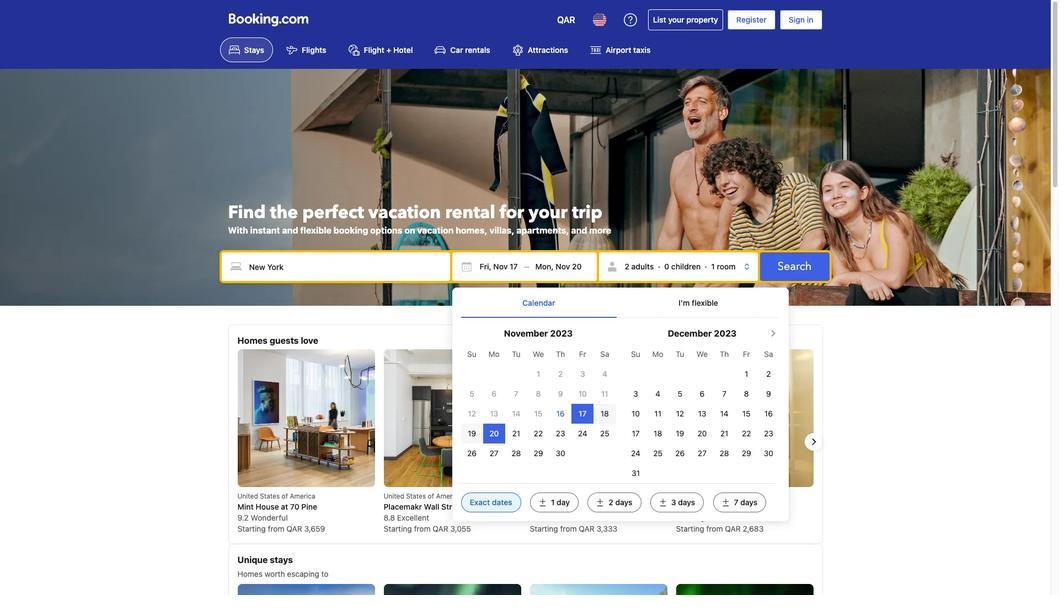 Task type: describe. For each thing, give the bounding box(es) containing it.
house
[[256, 503, 279, 512]]

from inside the united states of america mint house at 70 pine 9.2 wonderful starting from qar 3,659
[[268, 525, 284, 534]]

2 vertical spatial 3
[[671, 498, 676, 507]]

attractions
[[528, 45, 568, 55]]

in
[[807, 15, 814, 24]]

7 days
[[734, 498, 758, 507]]

23 December 2023 checkbox
[[764, 429, 774, 438]]

instant
[[250, 226, 280, 236]]

12 for '12 december 2023' checkbox
[[676, 409, 684, 419]]

31 December 2023 checkbox
[[632, 469, 640, 478]]

14 November 2023 checkbox
[[512, 409, 521, 419]]

homes,
[[456, 226, 487, 236]]

unique stays homes worth escaping to
[[238, 556, 329, 579]]

adults
[[632, 262, 654, 272]]

mo for december
[[653, 350, 664, 359]]

9.2 wonderful
[[238, 514, 288, 523]]

15 November 2023 checkbox
[[534, 409, 543, 419]]

0 vertical spatial your
[[668, 15, 685, 24]]

21 for "21 december 2023" option
[[720, 429, 729, 438]]

31
[[632, 469, 640, 478]]

exact
[[470, 498, 490, 507]]

find the perfect vacation rental for your trip with instant and flexible booking options on vacation homes, villas, apartments, and more
[[228, 201, 611, 236]]

november 2023
[[504, 329, 573, 339]]

qar
[[557, 15, 575, 25]]

days for 7 days
[[741, 498, 758, 507]]

19 for 19 december 2023 option
[[676, 429, 684, 438]]

11 for the 11 december 2023 checkbox
[[655, 409, 662, 419]]

unique
[[238, 556, 268, 566]]

mon,
[[536, 262, 554, 272]]

qar 2,683
[[725, 525, 764, 534]]

2 December 2023 checkbox
[[767, 369, 771, 379]]

stays
[[270, 556, 293, 566]]

park
[[587, 503, 603, 512]]

1 left room
[[711, 262, 715, 272]]

tu for december 2023
[[676, 350, 685, 359]]

29 December 2023 checkbox
[[742, 449, 751, 458]]

th for december 2023
[[720, 350, 729, 359]]

america for at
[[290, 493, 315, 501]]

8 for 8 option
[[536, 389, 541, 399]]

3 for the 3 "checkbox"
[[580, 369, 585, 379]]

search
[[778, 259, 812, 274]]

rental
[[445, 201, 495, 225]]

villas,
[[490, 226, 515, 236]]

december 2023 element for november
[[461, 345, 616, 464]]

28 for '28' option
[[720, 449, 729, 458]]

23 November 2023 checkbox
[[556, 429, 565, 438]]

options
[[370, 226, 402, 236]]

20 December 2023 checkbox
[[698, 429, 707, 438]]

7 November 2023 checkbox
[[514, 389, 519, 399]]

guests
[[270, 336, 299, 346]]

i'm flexible button
[[617, 288, 780, 318]]

escaping
[[287, 570, 319, 579]]

1 December 2023 checkbox
[[745, 369, 748, 379]]

apartments,
[[517, 226, 569, 236]]

homes guests love
[[238, 336, 318, 346]]

23 for 23 checkbox
[[556, 429, 565, 438]]

9 December 2023 checkbox
[[766, 389, 771, 399]]

from inside united states of america placemakr wall street 8.8 excellent starting from qar 3,055
[[414, 525, 431, 534]]

7 for 7 checkbox on the left bottom
[[514, 389, 519, 399]]

24 November 2023 checkbox
[[578, 429, 587, 438]]

pine
[[301, 503, 317, 512]]

starting inside the united states of america mint house at 70 pine 9.2 wonderful starting from qar 3,659
[[238, 525, 266, 534]]

25 for 25 november 2023 checkbox
[[600, 429, 610, 438]]

5 for 5 checkbox
[[678, 389, 683, 399]]

america for street
[[436, 493, 462, 501]]

sonder
[[530, 503, 556, 512]]

flexible inside find the perfect vacation rental for your trip with instant and flexible booking options on vacation homes, villas, apartments, and more
[[300, 226, 332, 236]]

love
[[301, 336, 318, 346]]

airport taxis link
[[582, 38, 660, 63]]

3 December 2023 checkbox
[[634, 389, 638, 399]]

united for placemakr
[[384, 493, 404, 501]]

wall
[[424, 503, 439, 512]]

1 16 from the left
[[556, 409, 565, 419]]

16 November 2023 checkbox
[[556, 409, 565, 419]]

united states of america radio city apartments 8.5 very good starting from qar 2,683
[[676, 493, 764, 534]]

18 November 2023 checkbox
[[601, 409, 609, 419]]

17 for 17 november 2023 checkbox
[[579, 409, 587, 419]]

3 days
[[671, 498, 695, 507]]

10 November 2023 checkbox
[[579, 389, 587, 399]]

december 2023 element for december
[[625, 345, 780, 484]]

2023 for november 2023
[[550, 329, 573, 339]]

flight + hotel link
[[340, 38, 422, 63]]

13 for 13 november 2023 option
[[490, 409, 498, 419]]

flight
[[364, 45, 384, 55]]

street
[[441, 503, 464, 512]]

days for 3 days
[[678, 498, 695, 507]]

20 November 2023 checkbox
[[490, 429, 499, 438]]

search button
[[760, 253, 830, 282]]

apartments
[[715, 503, 758, 512]]

5 November 2023 checkbox
[[470, 389, 474, 399]]

property
[[687, 15, 718, 24]]

states for city
[[699, 493, 719, 501]]

america for apartments
[[729, 493, 754, 501]]

1 · from the left
[[658, 262, 660, 272]]

3 for 3 december 2023 option
[[634, 389, 638, 399]]

list
[[653, 15, 666, 24]]

1 November 2023 checkbox
[[537, 369, 540, 379]]

america for park
[[582, 493, 608, 501]]

battery
[[558, 503, 585, 512]]

25 November 2023 checkbox
[[600, 429, 610, 438]]

30 for 30 november 2023 checkbox
[[556, 449, 565, 458]]

starting inside united states of america placemakr wall street 8.8 excellent starting from qar 3,055
[[384, 525, 412, 534]]

22 November 2023 checkbox
[[534, 429, 543, 438]]

december 2023
[[668, 329, 737, 339]]

16 December 2023 checkbox
[[765, 409, 773, 419]]

svg image
[[461, 262, 472, 273]]

70
[[290, 503, 299, 512]]

8.8 excellent
[[384, 514, 429, 523]]

with
[[228, 226, 248, 236]]

more
[[589, 226, 611, 236]]

to
[[321, 570, 329, 579]]

trip
[[572, 201, 603, 225]]

12 December 2023 checkbox
[[676, 409, 684, 419]]

26 for 26 december 2023 checkbox
[[676, 449, 685, 458]]

placemakr
[[384, 503, 422, 512]]

5 for 5 november 2023 checkbox
[[470, 389, 474, 399]]

sign
[[789, 15, 805, 24]]

2 adults · 0 children · 1 room
[[625, 262, 736, 272]]

qar 3,659
[[287, 525, 325, 534]]

8.5 very
[[676, 514, 706, 523]]

i'm flexible
[[679, 298, 718, 308]]

worth
[[265, 570, 285, 579]]

8 December 2023 checkbox
[[744, 389, 749, 399]]

4 for the 4 november 2023 checkbox
[[603, 369, 607, 379]]

21 December 2023 checkbox
[[720, 429, 729, 438]]

2023 for december 2023
[[714, 329, 737, 339]]

22 for 22 december 2023 'option'
[[742, 429, 751, 438]]

car rentals link
[[426, 38, 499, 63]]

fri,
[[480, 262, 491, 272]]

2 up 9 option
[[767, 369, 771, 379]]

17 December 2023 checkbox
[[632, 429, 640, 438]]

27 for "27" checkbox on the right of the page
[[698, 449, 707, 458]]

good
[[708, 514, 727, 523]]

nov for mon,
[[556, 262, 570, 272]]

18 December 2023 checkbox
[[654, 429, 662, 438]]

15 for 15 option
[[534, 409, 543, 419]]

region containing mint house at 70 pine
[[229, 350, 822, 535]]

2 left adults
[[625, 262, 630, 272]]

flights link
[[278, 38, 335, 63]]

mo for november
[[489, 350, 500, 359]]

dates
[[492, 498, 512, 507]]

8 for 8 december 2023 option
[[744, 389, 749, 399]]

car rentals
[[450, 45, 490, 55]]

11 December 2023 checkbox
[[655, 409, 662, 419]]

1 and from the left
[[282, 226, 298, 236]]

4 for 4 checkbox
[[656, 389, 661, 399]]

rentals
[[465, 45, 490, 55]]

0
[[664, 262, 669, 272]]

sign in
[[789, 15, 814, 24]]

from inside the united states of america sonder battery park 8.6 excellent starting from qar 3,333
[[560, 525, 577, 534]]

of for house
[[282, 493, 288, 501]]

calendar button
[[461, 288, 617, 318]]

21 November 2023 checkbox
[[512, 429, 520, 438]]

december
[[668, 329, 712, 339]]

for
[[500, 201, 524, 225]]

29 for the 29 option
[[534, 449, 543, 458]]

1 left day
[[551, 498, 555, 507]]

calendar
[[523, 298, 555, 308]]

we for december
[[697, 350, 708, 359]]

sa for november 2023
[[600, 350, 609, 359]]

26 November 2023 checkbox
[[467, 449, 477, 458]]

car
[[450, 45, 463, 55]]



Task type: locate. For each thing, give the bounding box(es) containing it.
0 horizontal spatial 26
[[467, 449, 477, 458]]

13 November 2023 checkbox
[[490, 409, 498, 419]]

1 horizontal spatial 4
[[656, 389, 661, 399]]

9
[[558, 389, 563, 399], [766, 389, 771, 399]]

states
[[260, 493, 280, 501], [406, 493, 426, 501], [552, 493, 572, 501], [699, 493, 719, 501]]

8 up 15 option
[[536, 389, 541, 399]]

4 December 2023 checkbox
[[656, 389, 661, 399]]

0 horizontal spatial 2023
[[550, 329, 573, 339]]

9 November 2023 checkbox
[[558, 389, 563, 399]]

2 of from the left
[[428, 493, 434, 501]]

25 down 18 november 2023 option at the bottom right of the page
[[600, 429, 610, 438]]

1 23 from the left
[[556, 429, 565, 438]]

sa up the 4 november 2023 checkbox
[[600, 350, 609, 359]]

0 horizontal spatial your
[[529, 201, 568, 225]]

2 12 from the left
[[676, 409, 684, 419]]

19 up 26 december 2023 checkbox
[[676, 429, 684, 438]]

4 November 2023 checkbox
[[603, 369, 607, 379]]

1 horizontal spatial 25
[[653, 449, 663, 458]]

of for battery
[[574, 493, 580, 501]]

19 for 19 november 2023 checkbox
[[468, 429, 476, 438]]

1 horizontal spatial 3
[[634, 389, 638, 399]]

30 down 23 checkbox
[[556, 449, 565, 458]]

21 for 21 november 2023 option
[[512, 429, 520, 438]]

1 of from the left
[[282, 493, 288, 501]]

america inside united states of america placemakr wall street 8.8 excellent starting from qar 3,055
[[436, 493, 462, 501]]

17
[[510, 262, 518, 272], [579, 409, 587, 419], [632, 429, 640, 438]]

1 horizontal spatial days
[[678, 498, 695, 507]]

14 down 7 checkbox on the left bottom
[[512, 409, 521, 419]]

22 down 15 checkbox
[[742, 429, 751, 438]]

1 14 from the left
[[512, 409, 521, 419]]

vacation right on
[[417, 226, 454, 236]]

of inside the united states of america mint house at 70 pine 9.2 wonderful starting from qar 3,659
[[282, 493, 288, 501]]

7 December 2023 checkbox
[[722, 389, 727, 399]]

3 of from the left
[[574, 493, 580, 501]]

starting down 8.8 excellent
[[384, 525, 412, 534]]

0 horizontal spatial 10
[[579, 389, 587, 399]]

states inside united states of america placemakr wall street 8.8 excellent starting from qar 3,055
[[406, 493, 426, 501]]

0 horizontal spatial 4
[[603, 369, 607, 379]]

united for radio
[[676, 493, 697, 501]]

flight + hotel
[[364, 45, 413, 55]]

1 horizontal spatial ·
[[705, 262, 707, 272]]

2 right park
[[609, 498, 613, 507]]

2 th from the left
[[720, 350, 729, 359]]

Type your destination search field
[[222, 253, 450, 282]]

4 states from the left
[[699, 493, 719, 501]]

0 horizontal spatial 24
[[578, 429, 587, 438]]

0 horizontal spatial 19
[[468, 429, 476, 438]]

america
[[290, 493, 315, 501], [436, 493, 462, 501], [582, 493, 608, 501], [729, 493, 754, 501]]

tab list inside search box
[[461, 288, 780, 318]]

november
[[504, 329, 548, 339]]

starting down 8.6 excellent
[[530, 525, 558, 534]]

22 down 15 option
[[534, 429, 543, 438]]

0 horizontal spatial days
[[615, 498, 633, 507]]

and down the
[[282, 226, 298, 236]]

1 vertical spatial your
[[529, 201, 568, 225]]

we up 1 checkbox
[[533, 350, 544, 359]]

1 horizontal spatial 19
[[676, 429, 684, 438]]

i'm
[[679, 298, 690, 308]]

3 November 2023 checkbox
[[580, 369, 585, 379]]

perfect
[[303, 201, 364, 225]]

2 30 from the left
[[764, 449, 774, 458]]

america inside the united states of america sonder battery park 8.6 excellent starting from qar 3,333
[[582, 493, 608, 501]]

1 horizontal spatial 8
[[744, 389, 749, 399]]

0 horizontal spatial th
[[556, 350, 565, 359]]

1 horizontal spatial sa
[[764, 350, 773, 359]]

america inside united states of america radio city apartments 8.5 very good starting from qar 2,683
[[729, 493, 754, 501]]

24 for 24 "option"
[[578, 429, 587, 438]]

16
[[556, 409, 565, 419], [765, 409, 773, 419]]

nov right fri,
[[493, 262, 508, 272]]

24 down 17 november 2023 checkbox
[[578, 429, 587, 438]]

1 mo from the left
[[489, 350, 500, 359]]

2 · from the left
[[705, 262, 707, 272]]

7 up qar 2,683
[[734, 498, 739, 507]]

0 horizontal spatial 29
[[534, 449, 543, 458]]

30 for 30 december 2023 option
[[764, 449, 774, 458]]

1 horizontal spatial 29
[[742, 449, 751, 458]]

states up the house in the bottom of the page
[[260, 493, 280, 501]]

0 horizontal spatial 25
[[600, 429, 610, 438]]

4 of from the left
[[720, 493, 727, 501]]

8
[[536, 389, 541, 399], [744, 389, 749, 399]]

0 horizontal spatial we
[[533, 350, 544, 359]]

1 2023 from the left
[[550, 329, 573, 339]]

1 29 from the left
[[534, 449, 543, 458]]

airport taxis
[[606, 45, 651, 55]]

united up radio
[[676, 493, 697, 501]]

america up park
[[582, 493, 608, 501]]

united inside the united states of america mint house at 70 pine 9.2 wonderful starting from qar 3,659
[[238, 493, 258, 501]]

of up at
[[282, 493, 288, 501]]

the
[[270, 201, 298, 225]]

11 up 18 november 2023 option at the bottom right of the page
[[601, 389, 608, 399]]

2 from from the left
[[414, 525, 431, 534]]

united
[[238, 493, 258, 501], [384, 493, 404, 501], [530, 493, 551, 501], [676, 493, 697, 501]]

0 horizontal spatial 30
[[556, 449, 565, 458]]

15
[[534, 409, 543, 419], [743, 409, 751, 419]]

starting inside united states of america radio city apartments 8.5 very good starting from qar 2,683
[[676, 525, 704, 534]]

2 su from the left
[[631, 350, 641, 359]]

fr up the 3 "checkbox"
[[579, 350, 586, 359]]

list your property
[[653, 15, 718, 24]]

10 December 2023 checkbox
[[632, 409, 640, 419]]

0 horizontal spatial 22
[[534, 429, 543, 438]]

26 down 19 december 2023 option
[[676, 449, 685, 458]]

4 starting from the left
[[676, 525, 704, 534]]

0 horizontal spatial 14
[[512, 409, 521, 419]]

1 vertical spatial vacation
[[417, 226, 454, 236]]

0 vertical spatial 24
[[578, 429, 587, 438]]

2 america from the left
[[436, 493, 462, 501]]

attractions link
[[504, 38, 577, 63]]

3 united from the left
[[530, 493, 551, 501]]

united up sonder
[[530, 493, 551, 501]]

13 for 13 checkbox
[[698, 409, 707, 419]]

2 homes from the top
[[238, 570, 263, 579]]

· right "children"
[[705, 262, 707, 272]]

of inside united states of america radio city apartments 8.5 very good starting from qar 2,683
[[720, 493, 727, 501]]

18 down 11 checkbox
[[601, 409, 609, 419]]

1 states from the left
[[260, 493, 280, 501]]

1 horizontal spatial su
[[631, 350, 641, 359]]

2 united from the left
[[384, 493, 404, 501]]

1 horizontal spatial nov
[[556, 262, 570, 272]]

27
[[490, 449, 499, 458], [698, 449, 707, 458]]

1 21 from the left
[[512, 429, 520, 438]]

29 November 2023 checkbox
[[534, 449, 543, 458]]

1 vertical spatial 4
[[656, 389, 661, 399]]

1 horizontal spatial flexible
[[692, 298, 718, 308]]

2 16 from the left
[[765, 409, 773, 419]]

4 united from the left
[[676, 493, 697, 501]]

25 down 18 option
[[653, 449, 663, 458]]

14 December 2023 checkbox
[[720, 409, 729, 419]]

states inside united states of america radio city apartments 8.5 very good starting from qar 2,683
[[699, 493, 719, 501]]

5 December 2023 checkbox
[[678, 389, 683, 399]]

days up qar 2,683
[[741, 498, 758, 507]]

1 horizontal spatial your
[[668, 15, 685, 24]]

0 horizontal spatial 21
[[512, 429, 520, 438]]

1 horizontal spatial and
[[571, 226, 587, 236]]

0 horizontal spatial 9
[[558, 389, 563, 399]]

sa up 2 december 2023 option
[[764, 350, 773, 359]]

29 down 22 december 2023 'option'
[[742, 449, 751, 458]]

2 horizontal spatial 17
[[632, 429, 640, 438]]

1 horizontal spatial fr
[[743, 350, 750, 359]]

28 for "28 november 2023" option
[[512, 449, 521, 458]]

2 december 2023 element from the left
[[625, 345, 780, 484]]

1 united from the left
[[238, 493, 258, 501]]

day
[[557, 498, 570, 507]]

th down december 2023
[[720, 350, 729, 359]]

flexible down the perfect
[[300, 226, 332, 236]]

starting inside the united states of america sonder battery park 8.6 excellent starting from qar 3,333
[[530, 525, 558, 534]]

25
[[600, 429, 610, 438], [653, 449, 663, 458]]

mo up 4 checkbox
[[653, 350, 664, 359]]

28 down 21 november 2023 option
[[512, 449, 521, 458]]

12 up 19 december 2023 option
[[676, 409, 684, 419]]

from down 9.2 wonderful
[[268, 525, 284, 534]]

13 December 2023 checkbox
[[698, 409, 707, 419]]

1 horizontal spatial 22
[[742, 429, 751, 438]]

6
[[492, 389, 497, 399], [700, 389, 705, 399]]

30 December 2023 checkbox
[[764, 449, 774, 458]]

united states of america mint house at 70 pine 9.2 wonderful starting from qar 3,659
[[238, 493, 325, 534]]

11 up 18 option
[[655, 409, 662, 419]]

6 up 13 november 2023 option
[[492, 389, 497, 399]]

20
[[559, 257, 565, 263], [572, 262, 582, 272], [490, 429, 499, 438], [698, 429, 707, 438]]

list your property link
[[648, 9, 723, 30]]

register link
[[728, 10, 776, 30]]

qar 3,055
[[433, 525, 471, 534]]

2 2023 from the left
[[714, 329, 737, 339]]

0 horizontal spatial 17
[[510, 262, 518, 272]]

28 December 2023 checkbox
[[720, 449, 729, 458]]

starting down 9.2 wonderful
[[238, 525, 266, 534]]

from down 8.6 excellent
[[560, 525, 577, 534]]

0 vertical spatial vacation
[[368, 201, 441, 225]]

23 up 30 december 2023 option
[[764, 429, 774, 438]]

21 up "28 november 2023" option
[[512, 429, 520, 438]]

8 up 15 checkbox
[[744, 389, 749, 399]]

27 November 2023 checkbox
[[490, 449, 499, 458]]

2 13 from the left
[[698, 409, 707, 419]]

tab list containing calendar
[[461, 288, 780, 318]]

sign in link
[[780, 10, 822, 30]]

fr for november 2023
[[579, 350, 586, 359]]

2 up 9 november 2023 'option'
[[558, 369, 563, 379]]

6 November 2023 checkbox
[[492, 389, 497, 399]]

0 vertical spatial 17
[[510, 262, 518, 272]]

1 we from the left
[[533, 350, 544, 359]]

1 th from the left
[[556, 350, 565, 359]]

14 for "14" option
[[512, 409, 521, 419]]

days for 2 days
[[615, 498, 633, 507]]

1 horizontal spatial 27
[[698, 449, 707, 458]]

2 November 2023 checkbox
[[558, 369, 563, 379]]

states for wall
[[406, 493, 426, 501]]

29 down 22 november 2023 option
[[534, 449, 543, 458]]

1 9 from the left
[[558, 389, 563, 399]]

1 tu from the left
[[512, 350, 521, 359]]

booking
[[334, 226, 368, 236]]

at
[[281, 503, 288, 512]]

30 November 2023 checkbox
[[556, 449, 565, 458]]

0 horizontal spatial 3
[[580, 369, 585, 379]]

tu down december
[[676, 350, 685, 359]]

0 horizontal spatial 23
[[556, 429, 565, 438]]

2 8 from the left
[[744, 389, 749, 399]]

27 December 2023 checkbox
[[698, 449, 707, 458]]

homes left guests
[[238, 336, 268, 346]]

states inside the united states of america mint house at 70 pine 9.2 wonderful starting from qar 3,659
[[260, 493, 280, 501]]

3 days from the left
[[741, 498, 758, 507]]

9 for 9 option
[[766, 389, 771, 399]]

17 down "10 december 2023" "checkbox"
[[632, 429, 640, 438]]

2 starting from the left
[[384, 525, 412, 534]]

airport
[[606, 45, 631, 55]]

1 30 from the left
[[556, 449, 565, 458]]

1 starting from the left
[[238, 525, 266, 534]]

1 27 from the left
[[490, 449, 499, 458]]

qar 3,333
[[579, 525, 618, 534]]

30
[[556, 449, 565, 458], [764, 449, 774, 458]]

6 for 6 "checkbox"
[[700, 389, 705, 399]]

we for november
[[533, 350, 544, 359]]

26 down 19 november 2023 checkbox
[[467, 449, 477, 458]]

12 for 12 november 2023 option
[[468, 409, 476, 419]]

4 from from the left
[[707, 525, 723, 534]]

25 for 25 option
[[653, 449, 663, 458]]

1 horizontal spatial 14
[[720, 409, 729, 419]]

days
[[615, 498, 633, 507], [678, 498, 695, 507], [741, 498, 758, 507]]

sa for december 2023
[[764, 350, 773, 359]]

1 horizontal spatial we
[[697, 350, 708, 359]]

from inside united states of america radio city apartments 8.5 very good starting from qar 2,683
[[707, 525, 723, 534]]

19 up 26 option
[[468, 429, 476, 438]]

1 horizontal spatial 28
[[720, 449, 729, 458]]

· left the 0
[[658, 262, 660, 272]]

1 5 from the left
[[470, 389, 474, 399]]

2023 right november
[[550, 329, 573, 339]]

1 horizontal spatial 23
[[764, 429, 774, 438]]

6 up 13 checkbox
[[700, 389, 705, 399]]

states inside the united states of america sonder battery park 8.6 excellent starting from qar 3,333
[[552, 493, 572, 501]]

3 states from the left
[[552, 493, 572, 501]]

united inside the united states of america sonder battery park 8.6 excellent starting from qar 3,333
[[530, 493, 551, 501]]

8.6 excellent
[[530, 514, 575, 523]]

2 22 from the left
[[742, 429, 751, 438]]

none search field containing search
[[219, 251, 832, 522]]

0 horizontal spatial fr
[[579, 350, 586, 359]]

1 horizontal spatial 16
[[765, 409, 773, 419]]

mint
[[238, 503, 254, 512]]

1 fr from the left
[[579, 350, 586, 359]]

0 vertical spatial 3
[[580, 369, 585, 379]]

2 days
[[609, 498, 633, 507]]

0 horizontal spatial 16
[[556, 409, 565, 419]]

0 horizontal spatial 8
[[536, 389, 541, 399]]

1 26 from the left
[[467, 449, 477, 458]]

states up battery
[[552, 493, 572, 501]]

tu for november 2023
[[512, 350, 521, 359]]

1 horizontal spatial 17
[[579, 409, 587, 419]]

1 19 from the left
[[468, 429, 476, 438]]

4 america from the left
[[729, 493, 754, 501]]

0 horizontal spatial ·
[[658, 262, 660, 272]]

radio
[[676, 503, 697, 512]]

2 5 from the left
[[678, 389, 683, 399]]

1 su from the left
[[467, 350, 477, 359]]

1 22 from the left
[[534, 429, 543, 438]]

6 December 2023 checkbox
[[700, 389, 705, 399]]

2 horizontal spatial 7
[[734, 498, 739, 507]]

25 December 2023 checkbox
[[653, 449, 663, 458]]

18 for 18 option
[[654, 429, 662, 438]]

0 horizontal spatial mo
[[489, 350, 500, 359]]

3 america from the left
[[582, 493, 608, 501]]

2 21 from the left
[[720, 429, 729, 438]]

states for house
[[260, 493, 280, 501]]

from down 8.8 excellent
[[414, 525, 431, 534]]

1 12 from the left
[[468, 409, 476, 419]]

0 horizontal spatial 15
[[534, 409, 543, 419]]

3 up 10 checkbox at the bottom right
[[580, 369, 585, 379]]

2 we from the left
[[697, 350, 708, 359]]

your inside find the perfect vacation rental for your trip with instant and flexible booking options on vacation homes, villas, apartments, and more
[[529, 201, 568, 225]]

your right the list
[[668, 15, 685, 24]]

united inside united states of america placemakr wall street 8.8 excellent starting from qar 3,055
[[384, 493, 404, 501]]

2 horizontal spatial days
[[741, 498, 758, 507]]

5 up '12 december 2023' checkbox
[[678, 389, 683, 399]]

24 for the '24' "option"
[[631, 449, 641, 458]]

2 29 from the left
[[742, 449, 751, 458]]

0 vertical spatial 10
[[579, 389, 587, 399]]

united states of america sonder battery park 8.6 excellent starting from qar 3,333
[[530, 493, 618, 534]]

america up pine
[[290, 493, 315, 501]]

19
[[468, 429, 476, 438], [676, 429, 684, 438]]

su for november 2023
[[467, 350, 477, 359]]

15 up 22 november 2023 option
[[534, 409, 543, 419]]

states up city
[[699, 493, 719, 501]]

booking.com online hotel reservations image
[[229, 13, 308, 26]]

15 for 15 checkbox
[[743, 409, 751, 419]]

homes
[[238, 336, 268, 346], [238, 570, 263, 579]]

2 9 from the left
[[766, 389, 771, 399]]

1 horizontal spatial 30
[[764, 449, 774, 458]]

of inside united states of america placemakr wall street 8.8 excellent starting from qar 3,055
[[428, 493, 434, 501]]

0 vertical spatial 18
[[601, 409, 609, 419]]

from
[[268, 525, 284, 534], [414, 525, 431, 534], [560, 525, 577, 534], [707, 525, 723, 534]]

17 for 17 december 2023 checkbox
[[632, 429, 640, 438]]

1 15 from the left
[[534, 409, 543, 419]]

11 for 11 checkbox
[[601, 389, 608, 399]]

flights
[[302, 45, 326, 55]]

2 19 from the left
[[676, 429, 684, 438]]

december 2023 element
[[461, 345, 616, 464], [625, 345, 780, 484]]

1 days from the left
[[615, 498, 633, 507]]

2 27 from the left
[[698, 449, 707, 458]]

nov right mon,
[[556, 262, 570, 272]]

17 left svg image
[[510, 262, 518, 272]]

2 vertical spatial 17
[[632, 429, 640, 438]]

7 up 14 december 2023 'option'
[[722, 389, 727, 399]]

0 horizontal spatial 12
[[468, 409, 476, 419]]

13 down 6 november 2023 option
[[490, 409, 498, 419]]

0 horizontal spatial sa
[[600, 350, 609, 359]]

fr
[[579, 350, 586, 359], [743, 350, 750, 359]]

2 14 from the left
[[720, 409, 729, 419]]

19 November 2023 checkbox
[[468, 429, 476, 438]]

0 horizontal spatial 27
[[490, 449, 499, 458]]

2 and from the left
[[571, 226, 587, 236]]

2 28 from the left
[[720, 449, 729, 458]]

1 horizontal spatial 7
[[722, 389, 727, 399]]

mon, nov 20
[[536, 262, 582, 272]]

of for city
[[720, 493, 727, 501]]

18 up 25 option
[[654, 429, 662, 438]]

15 down 8 december 2023 option
[[743, 409, 751, 419]]

4 up the 11 december 2023 checkbox
[[656, 389, 661, 399]]

2 26 from the left
[[676, 449, 685, 458]]

of inside the united states of america sonder battery park 8.6 excellent starting from qar 3,333
[[574, 493, 580, 501]]

1 horizontal spatial 18
[[654, 429, 662, 438]]

0 horizontal spatial 5
[[470, 389, 474, 399]]

united up 'placemakr'
[[384, 493, 404, 501]]

23 for 23 december 2023 option
[[764, 429, 774, 438]]

0 vertical spatial 4
[[603, 369, 607, 379]]

taxis
[[633, 45, 651, 55]]

3 up "10 december 2023" "checkbox"
[[634, 389, 638, 399]]

united states of america placemakr wall street 8.8 excellent starting from qar 3,055
[[384, 493, 471, 534]]

1 horizontal spatial 9
[[766, 389, 771, 399]]

2 6 from the left
[[700, 389, 705, 399]]

7
[[514, 389, 519, 399], [722, 389, 727, 399], [734, 498, 739, 507]]

days up 8.5 very
[[678, 498, 695, 507]]

2 tu from the left
[[676, 350, 685, 359]]

10
[[579, 389, 587, 399], [632, 409, 640, 419]]

flexible right i'm
[[692, 298, 718, 308]]

1 vertical spatial 25
[[653, 449, 663, 458]]

th for november 2023
[[556, 350, 565, 359]]

1 horizontal spatial 11
[[655, 409, 662, 419]]

1 up 8 option
[[537, 369, 540, 379]]

of up "wall"
[[428, 493, 434, 501]]

fr up the 1 checkbox
[[743, 350, 750, 359]]

1 vertical spatial homes
[[238, 570, 263, 579]]

region
[[229, 350, 822, 535]]

and down trip
[[571, 226, 587, 236]]

0 vertical spatial 25
[[600, 429, 610, 438]]

flexible inside button
[[692, 298, 718, 308]]

of up the apartments
[[720, 493, 727, 501]]

of up battery
[[574, 493, 580, 501]]

fr for december 2023
[[743, 350, 750, 359]]

starting down 8.5 very
[[676, 525, 704, 534]]

6 for 6 november 2023 option
[[492, 389, 497, 399]]

0 horizontal spatial 7
[[514, 389, 519, 399]]

14 down 7 december 2023 checkbox
[[720, 409, 729, 419]]

1 6 from the left
[[492, 389, 497, 399]]

10 up 17 november 2023 checkbox
[[579, 389, 587, 399]]

1 from from the left
[[268, 525, 284, 534]]

fri, nov 17
[[480, 262, 518, 272]]

1 nov from the left
[[493, 262, 508, 272]]

24
[[578, 429, 587, 438], [631, 449, 641, 458]]

0 horizontal spatial 28
[[512, 449, 521, 458]]

3 from from the left
[[560, 525, 577, 534]]

exact dates
[[470, 498, 512, 507]]

0 horizontal spatial tu
[[512, 350, 521, 359]]

28 down "21 december 2023" option
[[720, 449, 729, 458]]

1 december 2023 element from the left
[[461, 345, 616, 464]]

1 horizontal spatial tu
[[676, 350, 685, 359]]

5
[[470, 389, 474, 399], [678, 389, 683, 399]]

0 horizontal spatial nov
[[493, 262, 508, 272]]

1 day
[[551, 498, 570, 507]]

29 for 29 'checkbox'
[[742, 449, 751, 458]]

flexible
[[300, 226, 332, 236], [692, 298, 718, 308]]

2 15 from the left
[[743, 409, 751, 419]]

12
[[468, 409, 476, 419], [676, 409, 684, 419]]

1 horizontal spatial 10
[[632, 409, 640, 419]]

16 down 9 option
[[765, 409, 773, 419]]

3 up 8.5 very
[[671, 498, 676, 507]]

22 for 22 november 2023 option
[[534, 429, 543, 438]]

0 horizontal spatial 18
[[601, 409, 609, 419]]

su
[[467, 350, 477, 359], [631, 350, 641, 359]]

svg image
[[536, 262, 547, 273]]

0 horizontal spatial 6
[[492, 389, 497, 399]]

th up 2 november 2023 checkbox
[[556, 350, 565, 359]]

2 fr from the left
[[743, 350, 750, 359]]

states for battery
[[552, 493, 572, 501]]

7 for 7 december 2023 checkbox
[[722, 389, 727, 399]]

days right park
[[615, 498, 633, 507]]

2 days from the left
[[678, 498, 695, 507]]

19 December 2023 checkbox
[[676, 429, 684, 438]]

0 horizontal spatial 13
[[490, 409, 498, 419]]

room
[[717, 262, 736, 272]]

17 November 2023 checkbox
[[579, 409, 587, 419]]

11 November 2023 checkbox
[[601, 389, 608, 399]]

register
[[736, 15, 767, 24]]

0 horizontal spatial flexible
[[300, 226, 332, 236]]

2023 right december
[[714, 329, 737, 339]]

24 December 2023 checkbox
[[631, 449, 641, 458]]

18
[[601, 409, 609, 419], [654, 429, 662, 438]]

america up the "street"
[[436, 493, 462, 501]]

united for sonder
[[530, 493, 551, 501]]

1 america from the left
[[290, 493, 315, 501]]

+
[[386, 45, 391, 55]]

22
[[534, 429, 543, 438], [742, 429, 751, 438]]

14
[[512, 409, 521, 419], [720, 409, 729, 419]]

10 for 10 checkbox at the bottom right
[[579, 389, 587, 399]]

14 for 14 december 2023 'option'
[[720, 409, 729, 419]]

13
[[490, 409, 498, 419], [698, 409, 707, 419]]

1 sa from the left
[[600, 350, 609, 359]]

0 horizontal spatial su
[[467, 350, 477, 359]]

2 sa from the left
[[764, 350, 773, 359]]

and
[[282, 226, 298, 236], [571, 226, 587, 236]]

12 down 5 november 2023 checkbox
[[468, 409, 476, 419]]

2 23 from the left
[[764, 429, 774, 438]]

su for december 2023
[[631, 350, 641, 359]]

28 November 2023 checkbox
[[512, 449, 521, 458]]

8 November 2023 checkbox
[[536, 389, 541, 399]]

tab list
[[461, 288, 780, 318]]

1 horizontal spatial 2023
[[714, 329, 737, 339]]

stays link
[[220, 38, 273, 63]]

18 for 18 november 2023 option at the bottom right of the page
[[601, 409, 609, 419]]

12 November 2023 checkbox
[[468, 409, 476, 419]]

united for mint
[[238, 493, 258, 501]]

1 homes from the top
[[238, 336, 268, 346]]

2 mo from the left
[[653, 350, 664, 359]]

1 vertical spatial flexible
[[692, 298, 718, 308]]

1 horizontal spatial 6
[[700, 389, 705, 399]]

7 up "14" option
[[514, 389, 519, 399]]

america inside the united states of america mint house at 70 pine 9.2 wonderful starting from qar 3,659
[[290, 493, 315, 501]]

26 for 26 option
[[467, 449, 477, 458]]

10 up 17 december 2023 checkbox
[[632, 409, 640, 419]]

4 up 11 checkbox
[[603, 369, 607, 379]]

1 up 8 december 2023 option
[[745, 369, 748, 379]]

of for wall
[[428, 493, 434, 501]]

2 states from the left
[[406, 493, 426, 501]]

27 for 27 option
[[490, 449, 499, 458]]

1 vertical spatial 11
[[655, 409, 662, 419]]

None search field
[[219, 251, 832, 522]]

22 December 2023 checkbox
[[742, 429, 751, 438]]

hotel
[[393, 45, 413, 55]]

nov for fri,
[[493, 262, 508, 272]]

1 horizontal spatial th
[[720, 350, 729, 359]]

5 up 12 november 2023 option
[[470, 389, 474, 399]]

find
[[228, 201, 266, 225]]

united inside united states of america radio city apartments 8.5 very good starting from qar 2,683
[[676, 493, 697, 501]]

1 horizontal spatial 13
[[698, 409, 707, 419]]

2 nov from the left
[[556, 262, 570, 272]]

26 December 2023 checkbox
[[676, 449, 685, 458]]

1 vertical spatial 10
[[632, 409, 640, 419]]

1 horizontal spatial 24
[[631, 449, 641, 458]]

0 vertical spatial 11
[[601, 389, 608, 399]]

27 down 20 option
[[490, 449, 499, 458]]

1 horizontal spatial december 2023 element
[[625, 345, 780, 484]]

1 13 from the left
[[490, 409, 498, 419]]

homes inside unique stays homes worth escaping to
[[238, 570, 263, 579]]

1 8 from the left
[[536, 389, 541, 399]]

united up mint
[[238, 493, 258, 501]]

from down good
[[707, 525, 723, 534]]

10 for "10 december 2023" "checkbox"
[[632, 409, 640, 419]]

11
[[601, 389, 608, 399], [655, 409, 662, 419]]

9 for 9 november 2023 'option'
[[558, 389, 563, 399]]

0 horizontal spatial december 2023 element
[[461, 345, 616, 464]]

1 28 from the left
[[512, 449, 521, 458]]

26
[[467, 449, 477, 458], [676, 449, 685, 458]]

city
[[699, 503, 713, 512]]

15 December 2023 checkbox
[[743, 409, 751, 419]]

1 vertical spatial 3
[[634, 389, 638, 399]]

3 starting from the left
[[530, 525, 558, 534]]



Task type: vqa. For each thing, say whether or not it's contained in the screenshot.
2nd SU from the left
yes



